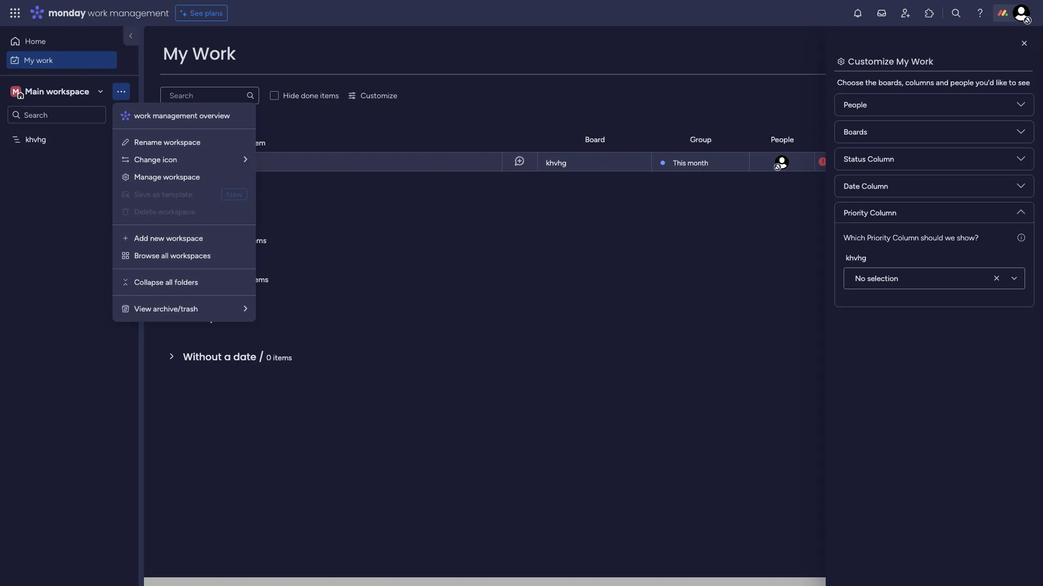Task type: locate. For each thing, give the bounding box(es) containing it.
0 vertical spatial 1
[[245, 138, 248, 147]]

work for my
[[36, 55, 53, 65]]

my work
[[163, 42, 236, 66]]

dapulse dropdown down arrow image
[[1017, 100, 1025, 113], [1017, 128, 1025, 140], [1017, 155, 1025, 167]]

option
[[0, 130, 139, 132]]

hide done items
[[283, 91, 339, 100]]

date up 15, at the right top of page
[[845, 135, 861, 144]]

1 horizontal spatial status
[[918, 135, 940, 144]]

monday work management
[[48, 7, 169, 19]]

change
[[134, 155, 161, 164]]

selection
[[867, 274, 898, 283]]

2 horizontal spatial my
[[896, 55, 909, 67]]

month
[[688, 159, 708, 167]]

overview
[[199, 111, 230, 120]]

today / 0 items
[[183, 194, 249, 208]]

which priority column should we show?
[[844, 233, 978, 242]]

1 vertical spatial date
[[844, 182, 860, 191]]

workspace selection element
[[10, 85, 91, 99]]

2 vertical spatial dapulse dropdown down arrow image
[[1017, 155, 1025, 167]]

workspace up search in workspace field
[[46, 86, 89, 97]]

0 inside later / 0 items
[[218, 314, 222, 323]]

my down 'home'
[[24, 55, 34, 65]]

0 horizontal spatial work
[[36, 55, 53, 65]]

1 left the item
[[245, 138, 248, 147]]

khvhg inside group
[[846, 253, 866, 262]]

0 vertical spatial this
[[673, 159, 686, 167]]

status
[[918, 135, 940, 144], [844, 155, 866, 164]]

khvhg inside list box
[[26, 135, 46, 144]]

items inside later / 0 items
[[224, 314, 243, 323]]

date down 15, at the right top of page
[[844, 182, 860, 191]]

work for monday
[[88, 7, 107, 19]]

this up "workspaces"
[[183, 233, 203, 247]]

0 horizontal spatial status
[[844, 155, 866, 164]]

which
[[844, 233, 865, 242]]

dapulse dropdown down arrow image for status column
[[1017, 155, 1025, 167]]

3 dapulse dropdown down arrow image from the top
[[1017, 155, 1025, 167]]

this for month
[[673, 159, 686, 167]]

workspace up project
[[164, 138, 200, 147]]

0 up list arrow icon
[[243, 275, 248, 284]]

0 inside next week / 0 items
[[243, 275, 248, 284]]

home
[[25, 37, 46, 46]]

column down 09:00
[[862, 182, 888, 191]]

menu
[[112, 103, 256, 322]]

1 vertical spatial priority
[[844, 208, 868, 217]]

date
[[845, 135, 861, 144], [844, 182, 860, 191]]

week for next
[[207, 272, 233, 286]]

1 horizontal spatial my
[[163, 42, 188, 66]]

15,
[[848, 158, 856, 166]]

1 horizontal spatial people
[[844, 100, 867, 109]]

1 vertical spatial status
[[844, 155, 866, 164]]

khvhg
[[26, 135, 46, 144], [546, 158, 567, 168], [846, 253, 866, 262]]

1 dapulse dropdown down arrow image from the top
[[1017, 100, 1025, 113]]

main content
[[144, 26, 1043, 587]]

nov 15, 09:00 am
[[833, 158, 890, 166]]

browse all workspaces image
[[121, 252, 130, 260]]

1 vertical spatial dapulse dropdown down arrow image
[[1017, 128, 1025, 140]]

icon
[[163, 155, 177, 164]]

add new workspace image
[[121, 234, 130, 243]]

1 vertical spatial customize
[[361, 91, 397, 100]]

week up "workspaces"
[[205, 233, 231, 247]]

2 dapulse dropdown down arrow image from the top
[[1017, 128, 1025, 140]]

workspace image
[[10, 86, 21, 98]]

work
[[192, 42, 236, 66], [911, 55, 933, 67]]

Search in workspace field
[[23, 109, 91, 121]]

0 right today
[[224, 197, 229, 206]]

column down date column
[[870, 208, 896, 217]]

my
[[163, 42, 188, 66], [896, 55, 909, 67], [24, 55, 34, 65]]

list arrow image
[[244, 156, 247, 164]]

0 vertical spatial dapulse dropdown down arrow image
[[1017, 182, 1025, 194]]

workspace down the "template"
[[158, 207, 195, 216]]

delete workspace menu item
[[121, 205, 247, 218]]

priority for priority column
[[844, 208, 868, 217]]

2 horizontal spatial khvhg
[[846, 253, 866, 262]]

items right later
[[224, 314, 243, 323]]

my up boards,
[[896, 55, 909, 67]]

my work
[[24, 55, 53, 65]]

0 horizontal spatial my
[[24, 55, 34, 65]]

main
[[25, 86, 44, 97]]

0 right later
[[218, 314, 222, 323]]

items down this week / 0 items
[[250, 275, 268, 284]]

1
[[245, 138, 248, 147], [203, 158, 206, 167]]

2 vertical spatial khvhg
[[846, 253, 866, 262]]

1 vertical spatial this
[[183, 233, 203, 247]]

menu item inside 'menu'
[[121, 188, 247, 201]]

priority for priority
[[993, 135, 1017, 144]]

items inside this week / 0 items
[[248, 236, 266, 245]]

dapulse dropdown down arrow image
[[1017, 182, 1025, 194], [1017, 204, 1025, 216]]

workspace down project
[[163, 172, 200, 182]]

work inside button
[[36, 55, 53, 65]]

0 horizontal spatial 1
[[203, 158, 206, 167]]

like
[[996, 78, 1007, 87]]

workspace for main workspace
[[46, 86, 89, 97]]

0 vertical spatial date
[[845, 135, 861, 144]]

week for this
[[205, 233, 231, 247]]

khvhg heading
[[846, 252, 866, 263]]

1 dapulse dropdown down arrow image from the top
[[1017, 182, 1025, 194]]

0 vertical spatial work
[[88, 7, 107, 19]]

change icon
[[134, 155, 177, 164]]

menu item
[[121, 188, 247, 201]]

0 horizontal spatial work
[[192, 42, 236, 66]]

delete workspace
[[134, 207, 195, 216]]

boards,
[[878, 78, 903, 87]]

1 vertical spatial work
[[36, 55, 53, 65]]

work inside 'menu'
[[134, 111, 151, 120]]

change icon image
[[121, 155, 130, 164]]

management
[[110, 7, 169, 19], [153, 111, 197, 120]]

1 horizontal spatial work
[[88, 7, 107, 19]]

items up this week / 0 items
[[231, 197, 249, 206]]

/ left "new"
[[216, 194, 221, 208]]

0 inside without a date / 0 items
[[266, 353, 271, 362]]

all down add new workspace in the left of the page
[[161, 251, 168, 260]]

column right 15, at the right top of page
[[868, 155, 894, 164]]

v2 info image
[[1017, 232, 1025, 243]]

new
[[150, 234, 164, 243]]

items inside next week / 0 items
[[250, 275, 268, 284]]

this
[[673, 159, 686, 167], [183, 233, 203, 247]]

work up columns
[[911, 55, 933, 67]]

workspace inside menu item
[[158, 207, 195, 216]]

work down 'plans'
[[192, 42, 236, 66]]

workspaces
[[170, 251, 211, 260]]

date for date column
[[844, 182, 860, 191]]

this week / 0 items
[[183, 233, 266, 247]]

boards
[[844, 127, 867, 137]]

2 dapulse dropdown down arrow image from the top
[[1017, 204, 1025, 216]]

done
[[301, 91, 318, 100]]

column left should
[[892, 233, 919, 242]]

see plans button
[[175, 5, 228, 21]]

work up rename
[[134, 111, 151, 120]]

0 vertical spatial dapulse dropdown down arrow image
[[1017, 100, 1025, 113]]

0 vertical spatial week
[[205, 233, 231, 247]]

choose
[[837, 78, 863, 87]]

1 right project
[[203, 158, 206, 167]]

items inside without a date / 0 items
[[273, 353, 292, 362]]

column
[[868, 155, 894, 164], [862, 182, 888, 191], [870, 208, 896, 217], [892, 233, 919, 242]]

my for my work
[[163, 42, 188, 66]]

collapse all folders image
[[121, 278, 130, 287]]

customize inside button
[[361, 91, 397, 100]]

priority
[[993, 135, 1017, 144], [844, 208, 868, 217], [867, 233, 891, 242]]

plans
[[205, 8, 223, 18]]

see
[[190, 8, 203, 18]]

work
[[88, 7, 107, 19], [36, 55, 53, 65], [134, 111, 151, 120]]

workspace
[[46, 86, 89, 97], [164, 138, 200, 147], [163, 172, 200, 182], [158, 207, 195, 216], [166, 234, 203, 243]]

my for my work
[[24, 55, 34, 65]]

my inside my work button
[[24, 55, 34, 65]]

save as template
[[134, 190, 192, 199]]

1 horizontal spatial work
[[911, 55, 933, 67]]

1 vertical spatial all
[[165, 278, 173, 287]]

m
[[13, 87, 19, 96]]

items
[[320, 91, 339, 100], [231, 197, 249, 206], [248, 236, 266, 245], [250, 275, 268, 284], [224, 314, 243, 323], [273, 353, 292, 362]]

0 horizontal spatial people
[[771, 135, 794, 144]]

delete workspace image
[[121, 208, 130, 216]]

notifications image
[[852, 8, 863, 18]]

1 horizontal spatial khvhg
[[546, 158, 567, 168]]

1 vertical spatial dapulse dropdown down arrow image
[[1017, 204, 1025, 216]]

0 vertical spatial status
[[918, 135, 940, 144]]

show?
[[957, 233, 978, 242]]

0 vertical spatial priority
[[993, 135, 1017, 144]]

khvhg group
[[844, 252, 1025, 290]]

1 vertical spatial khvhg
[[546, 158, 567, 168]]

gary orlando image
[[1013, 4, 1030, 22]]

all left folders
[[165, 278, 173, 287]]

all for collapse
[[165, 278, 173, 287]]

and
[[936, 78, 948, 87]]

people down choose
[[844, 100, 867, 109]]

menu item containing save as template
[[121, 188, 247, 201]]

2 horizontal spatial work
[[134, 111, 151, 120]]

0 horizontal spatial khvhg
[[26, 135, 46, 144]]

1 vertical spatial 1
[[203, 158, 206, 167]]

should
[[921, 233, 943, 242]]

new
[[226, 190, 242, 199]]

1 vertical spatial week
[[207, 272, 233, 286]]

my down the see plans button
[[163, 42, 188, 66]]

/ right later
[[210, 311, 215, 325]]

archive/trash
[[153, 304, 198, 314]]

/
[[238, 135, 243, 149], [216, 194, 221, 208], [233, 233, 238, 247], [235, 272, 240, 286], [210, 311, 215, 325], [259, 350, 264, 364]]

customize
[[848, 55, 894, 67], [361, 91, 397, 100]]

0 right date
[[266, 353, 271, 362]]

service icon image
[[121, 190, 130, 199]]

0 vertical spatial khvhg
[[26, 135, 46, 144]]

0 horizontal spatial customize
[[361, 91, 397, 100]]

this left month at the right of the page
[[673, 159, 686, 167]]

invite members image
[[900, 8, 911, 18]]

people up gary orlando icon
[[771, 135, 794, 144]]

see plans
[[190, 8, 223, 18]]

1 horizontal spatial 1
[[245, 138, 248, 147]]

work down 'home'
[[36, 55, 53, 65]]

week right next
[[207, 272, 233, 286]]

project 1
[[177, 158, 206, 167]]

columns
[[905, 78, 934, 87]]

0 horizontal spatial this
[[183, 233, 203, 247]]

0 vertical spatial people
[[844, 100, 867, 109]]

choose the boards, columns and people you'd like to see
[[837, 78, 1030, 87]]

0 vertical spatial customize
[[848, 55, 894, 67]]

items right date
[[273, 353, 292, 362]]

items up next week / 0 items
[[248, 236, 266, 245]]

main workspace
[[25, 86, 89, 97]]

collapse all folders
[[134, 278, 198, 287]]

0
[[224, 197, 229, 206], [241, 236, 246, 245], [243, 275, 248, 284], [218, 314, 222, 323], [266, 353, 271, 362]]

work right monday
[[88, 7, 107, 19]]

2 vertical spatial work
[[134, 111, 151, 120]]

1 vertical spatial people
[[771, 135, 794, 144]]

1 horizontal spatial customize
[[848, 55, 894, 67]]

0 up next week / 0 items
[[241, 236, 246, 245]]

workspace options image
[[116, 86, 127, 97]]

0 vertical spatial all
[[161, 251, 168, 260]]

all
[[161, 251, 168, 260], [165, 278, 173, 287]]

1 horizontal spatial this
[[673, 159, 686, 167]]

today
[[183, 194, 214, 208]]

None search field
[[160, 87, 259, 104]]

folders
[[174, 278, 198, 287]]

browse all workspaces
[[134, 251, 211, 260]]

delete
[[134, 207, 156, 216]]



Task type: vqa. For each thing, say whether or not it's contained in the screenshot.
the bottommost get
no



Task type: describe. For each thing, give the bounding box(es) containing it.
this month
[[673, 159, 708, 167]]

status for status column
[[844, 155, 866, 164]]

khvhg list box
[[0, 128, 139, 296]]

list arrow image
[[244, 305, 247, 313]]

work inside "main content"
[[911, 55, 933, 67]]

select product image
[[10, 8, 21, 18]]

this for week
[[183, 233, 203, 247]]

work management overview
[[134, 111, 230, 120]]

browse
[[134, 251, 159, 260]]

customize button
[[343, 87, 402, 104]]

2 vertical spatial priority
[[867, 233, 891, 242]]

view archive/trash image
[[121, 305, 130, 313]]

the
[[865, 78, 877, 87]]

board
[[585, 135, 605, 144]]

status for status
[[918, 135, 940, 144]]

items right done
[[320, 91, 339, 100]]

we
[[945, 233, 955, 242]]

dapulse dropdown down arrow image for date column
[[1017, 182, 1025, 194]]

without
[[183, 350, 222, 364]]

see
[[1018, 78, 1030, 87]]

workspace for rename workspace
[[164, 138, 200, 147]]

my work button
[[7, 51, 117, 69]]

khvhg for khvhg link
[[546, 158, 567, 168]]

no
[[855, 274, 865, 283]]

past dates / 1 item
[[183, 135, 265, 149]]

view
[[134, 304, 151, 314]]

project
[[177, 158, 201, 167]]

1 inside past dates / 1 item
[[245, 138, 248, 147]]

as
[[153, 190, 160, 199]]

rename workspace image
[[121, 138, 130, 147]]

next
[[183, 272, 205, 286]]

khvhg link
[[544, 153, 645, 172]]

column for priority column
[[870, 208, 896, 217]]

manage workspace
[[134, 172, 200, 182]]

workspace for manage workspace
[[163, 172, 200, 182]]

dates
[[207, 135, 235, 149]]

search everything image
[[951, 8, 962, 18]]

0 inside today / 0 items
[[224, 197, 229, 206]]

to
[[1009, 78, 1016, 87]]

inbox image
[[876, 8, 887, 18]]

save
[[134, 190, 151, 199]]

v2 overdue deadline image
[[819, 157, 827, 167]]

manage workspace image
[[121, 173, 130, 181]]

am
[[879, 158, 890, 166]]

rename workspace
[[134, 138, 200, 147]]

customize my work
[[848, 55, 933, 67]]

/ up next week / 0 items
[[233, 233, 238, 247]]

gary orlando image
[[774, 154, 790, 171]]

date column
[[844, 182, 888, 191]]

later
[[183, 311, 207, 325]]

customize for customize my work
[[848, 55, 894, 67]]

collapse
[[134, 278, 163, 287]]

help image
[[975, 8, 985, 18]]

date for date
[[845, 135, 861, 144]]

home button
[[7, 33, 117, 50]]

khvhg for khvhg group
[[846, 253, 866, 262]]

manage
[[134, 172, 161, 182]]

no selection
[[855, 274, 898, 283]]

later / 0 items
[[183, 311, 243, 325]]

item
[[250, 138, 265, 147]]

past
[[183, 135, 204, 149]]

date
[[233, 350, 256, 364]]

group
[[690, 135, 712, 144]]

people
[[950, 78, 974, 87]]

view archive/trash
[[134, 304, 198, 314]]

add
[[134, 234, 148, 243]]

column for date column
[[862, 182, 888, 191]]

search image
[[246, 91, 255, 100]]

workspace up "workspaces"
[[166, 234, 203, 243]]

next week / 0 items
[[183, 272, 268, 286]]

/ down this week / 0 items
[[235, 272, 240, 286]]

priority column
[[844, 208, 896, 217]]

all for browse
[[161, 251, 168, 260]]

customize for customize
[[361, 91, 397, 100]]

1 vertical spatial management
[[153, 111, 197, 120]]

a
[[224, 350, 231, 364]]

without a date / 0 items
[[183, 350, 292, 364]]

09:00
[[858, 158, 877, 166]]

menu containing work management overview
[[112, 103, 256, 322]]

template
[[162, 190, 192, 199]]

apps image
[[924, 8, 935, 18]]

/ right date
[[259, 350, 264, 364]]

hide
[[283, 91, 299, 100]]

/ left the item
[[238, 135, 243, 149]]

main content containing past dates /
[[144, 26, 1043, 587]]

dapulse dropdown down arrow image for boards
[[1017, 128, 1025, 140]]

monday
[[48, 7, 86, 19]]

rename
[[134, 138, 162, 147]]

0 inside this week / 0 items
[[241, 236, 246, 245]]

dapulse dropdown down arrow image for people
[[1017, 100, 1025, 113]]

nov
[[833, 158, 846, 166]]

you'd
[[976, 78, 994, 87]]

column for status column
[[868, 155, 894, 164]]

Filter dashboard by text search field
[[160, 87, 259, 104]]

0 vertical spatial management
[[110, 7, 169, 19]]

workspace for delete workspace
[[158, 207, 195, 216]]

status column
[[844, 155, 894, 164]]

items inside today / 0 items
[[231, 197, 249, 206]]

add new workspace
[[134, 234, 203, 243]]

dapulse dropdown down arrow image for priority column
[[1017, 204, 1025, 216]]



